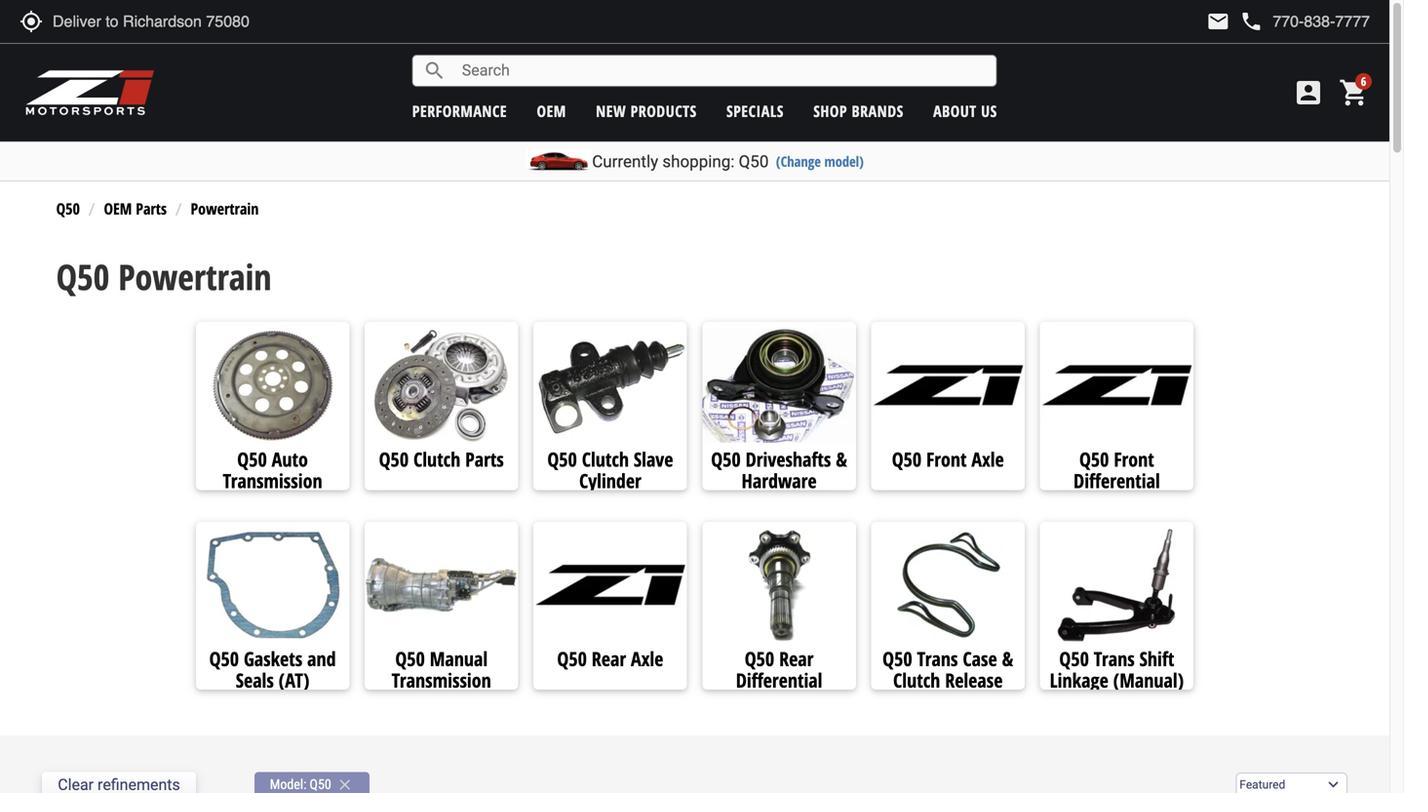 Task type: describe. For each thing, give the bounding box(es) containing it.
clutch inside q50 trans case & clutch release
[[894, 667, 941, 694]]

front for axle
[[927, 446, 967, 473]]

(manual)
[[1114, 667, 1184, 694]]

q50 front differential
[[1074, 446, 1161, 494]]

q50 trans case & clutch release link
[[872, 645, 1025, 694]]

products
[[631, 100, 697, 121]]

q50 for q50 gaskets and seals (at)
[[209, 645, 239, 672]]

driveshafts
[[746, 446, 832, 473]]

front for differential
[[1114, 446, 1155, 473]]

case
[[963, 645, 998, 672]]

brands
[[852, 100, 904, 121]]

auto
[[272, 446, 308, 473]]

about
[[934, 100, 977, 121]]

0 horizontal spatial parts
[[136, 198, 167, 219]]

q50 for q50 clutch parts
[[379, 446, 409, 473]]

q50 powertrain
[[56, 253, 272, 301]]

specials link
[[727, 100, 784, 121]]

gaskets
[[244, 645, 303, 672]]

slave
[[634, 446, 674, 473]]

linkage
[[1050, 667, 1109, 694]]

(change
[[776, 152, 821, 171]]

about us
[[934, 100, 998, 121]]

mail
[[1207, 10, 1231, 33]]

q50 trans shift linkage (manual)
[[1050, 645, 1184, 694]]

q50 for q50 clutch slave cylinder
[[548, 446, 577, 473]]

q50 clutch parts link
[[365, 446, 519, 473]]

new products link
[[596, 100, 697, 121]]

oem parts
[[104, 198, 167, 219]]

shop brands
[[814, 100, 904, 121]]

q50 trans case & clutch release
[[883, 645, 1014, 694]]

oem for oem link
[[537, 100, 567, 121]]

mail phone
[[1207, 10, 1264, 33]]

differential for front
[[1074, 467, 1161, 494]]

q50 front axle link
[[872, 446, 1025, 473]]

q50 link
[[56, 198, 80, 219]]

q50 for q50 manual transmission
[[395, 645, 425, 672]]

q50 front axle
[[892, 446, 1005, 473]]

powertrain link
[[191, 198, 259, 219]]

q50 for q50 link
[[56, 198, 80, 219]]

currently
[[592, 152, 659, 171]]

shopping_cart link
[[1335, 77, 1371, 108]]

currently shopping: q50 (change model)
[[592, 152, 864, 171]]

q50 manual transmission
[[392, 645, 491, 694]]

q50 front differential link
[[1041, 446, 1194, 494]]

q50 for q50 front differential
[[1080, 446, 1110, 473]]

& inside q50 trans case & clutch release
[[1003, 645, 1014, 672]]

q50 clutch slave cylinder
[[548, 446, 674, 494]]

z1 motorsports logo image
[[24, 68, 156, 117]]

hardware
[[742, 467, 817, 494]]

cylinder
[[580, 467, 642, 494]]

Search search field
[[447, 56, 997, 86]]

q50 clutch slave cylinder link
[[534, 446, 687, 494]]

q50 clutch parts
[[379, 446, 504, 473]]

q50 for q50 auto transmission
[[237, 446, 267, 473]]

transmission for manual
[[392, 667, 491, 694]]

q50 for q50 powertrain
[[56, 253, 110, 301]]

q50 driveshafts & hardware link
[[703, 446, 856, 494]]



Task type: locate. For each thing, give the bounding box(es) containing it.
(change model) link
[[776, 152, 864, 171]]

q50 driveshafts & hardware
[[711, 446, 848, 494]]

1 horizontal spatial front
[[1114, 446, 1155, 473]]

1 front from the left
[[927, 446, 967, 473]]

q50 rear axle
[[557, 645, 664, 672]]

& right case
[[1003, 645, 1014, 672]]

oem right q50 link
[[104, 198, 132, 219]]

1 horizontal spatial parts
[[466, 446, 504, 473]]

0 horizontal spatial rear
[[592, 645, 626, 672]]

clutch for slave
[[582, 446, 629, 473]]

rear
[[592, 645, 626, 672], [780, 645, 814, 672]]

q50 gaskets and seals (at) link
[[196, 645, 350, 694]]

differential
[[1074, 467, 1161, 494], [736, 667, 823, 694]]

1 vertical spatial parts
[[466, 446, 504, 473]]

2 trans from the left
[[1094, 645, 1135, 672]]

rear for differential
[[780, 645, 814, 672]]

phone link
[[1240, 10, 1371, 33]]

manual
[[430, 645, 488, 672]]

& right driveshafts
[[836, 446, 848, 473]]

axle for q50 rear axle
[[631, 645, 664, 672]]

oem link
[[537, 100, 567, 121]]

front
[[927, 446, 967, 473], [1114, 446, 1155, 473]]

1 rear from the left
[[592, 645, 626, 672]]

0 horizontal spatial front
[[927, 446, 967, 473]]

0 vertical spatial powertrain
[[191, 198, 259, 219]]

1 horizontal spatial transmission
[[392, 667, 491, 694]]

q50 for q50 rear axle
[[557, 645, 587, 672]]

differential for rear
[[736, 667, 823, 694]]

mail link
[[1207, 10, 1231, 33]]

0 horizontal spatial transmission
[[223, 467, 323, 494]]

0 horizontal spatial differential
[[736, 667, 823, 694]]

0 vertical spatial transmission
[[223, 467, 323, 494]]

q50 for q50 trans case & clutch release
[[883, 645, 913, 672]]

0 vertical spatial differential
[[1074, 467, 1161, 494]]

powertrain right oem parts
[[191, 198, 259, 219]]

specials
[[727, 100, 784, 121]]

trans inside "q50 trans shift linkage (manual)"
[[1094, 645, 1135, 672]]

model)
[[825, 152, 864, 171]]

q50 for q50 rear differential
[[745, 645, 775, 672]]

q50 for q50 driveshafts & hardware
[[711, 446, 741, 473]]

1 trans from the left
[[918, 645, 958, 672]]

q50 inside q50 gaskets and seals (at)
[[209, 645, 239, 672]]

account_box link
[[1289, 77, 1330, 108]]

1 horizontal spatial clutch
[[582, 446, 629, 473]]

shopping:
[[663, 152, 735, 171]]

my_location
[[20, 10, 43, 33]]

trans left case
[[918, 645, 958, 672]]

q50 for q50 trans shift linkage (manual)
[[1060, 645, 1090, 672]]

trans for (manual)
[[1094, 645, 1135, 672]]

q50 inside q50 manual transmission
[[395, 645, 425, 672]]

about us link
[[934, 100, 998, 121]]

q50 for q50 front axle
[[892, 446, 922, 473]]

powertrain down powertrain link
[[118, 253, 272, 301]]

us
[[982, 100, 998, 121]]

q50 rear axle link
[[534, 645, 687, 672]]

clutch inside q50 clutch slave cylinder
[[582, 446, 629, 473]]

trans for clutch
[[918, 645, 958, 672]]

new
[[596, 100, 626, 121]]

trans
[[918, 645, 958, 672], [1094, 645, 1135, 672]]

(at)
[[279, 667, 310, 694]]

account_box
[[1294, 77, 1325, 108]]

axle for q50 front axle
[[972, 446, 1005, 473]]

1 vertical spatial powertrain
[[118, 253, 272, 301]]

1 vertical spatial transmission
[[392, 667, 491, 694]]

q50 inside q50 clutch slave cylinder
[[548, 446, 577, 473]]

performance link
[[412, 100, 507, 121]]

seals
[[236, 667, 274, 694]]

shift
[[1140, 645, 1175, 672]]

model:
[[270, 776, 307, 793]]

q50 inside q50 auto transmission
[[237, 446, 267, 473]]

q50 trans shift linkage (manual) link
[[1041, 645, 1194, 694]]

oem for oem parts
[[104, 198, 132, 219]]

1 horizontal spatial &
[[1003, 645, 1014, 672]]

q50 gaskets and seals (at)
[[209, 645, 336, 694]]

1 horizontal spatial rear
[[780, 645, 814, 672]]

oem
[[537, 100, 567, 121], [104, 198, 132, 219]]

q50 inside q50 front differential
[[1080, 446, 1110, 473]]

0 horizontal spatial clutch
[[414, 446, 461, 473]]

rear inside q50 rear differential
[[780, 645, 814, 672]]

transmission
[[223, 467, 323, 494], [392, 667, 491, 694]]

q50 rear differential
[[736, 645, 823, 694]]

1 horizontal spatial trans
[[1094, 645, 1135, 672]]

performance
[[412, 100, 507, 121]]

transmission for auto
[[223, 467, 323, 494]]

1 vertical spatial &
[[1003, 645, 1014, 672]]

1 vertical spatial axle
[[631, 645, 664, 672]]

1 vertical spatial differential
[[736, 667, 823, 694]]

trans inside q50 trans case & clutch release
[[918, 645, 958, 672]]

parts
[[136, 198, 167, 219], [466, 446, 504, 473]]

0 horizontal spatial oem
[[104, 198, 132, 219]]

0 vertical spatial oem
[[537, 100, 567, 121]]

1 vertical spatial oem
[[104, 198, 132, 219]]

rear for axle
[[592, 645, 626, 672]]

oem left 'new'
[[537, 100, 567, 121]]

shopping_cart
[[1339, 77, 1371, 108]]

q50 auto transmission link
[[196, 446, 350, 494]]

search
[[423, 59, 447, 82]]

shop brands link
[[814, 100, 904, 121]]

new products
[[596, 100, 697, 121]]

q50 inside q50 rear differential
[[745, 645, 775, 672]]

0 horizontal spatial axle
[[631, 645, 664, 672]]

0 vertical spatial axle
[[972, 446, 1005, 473]]

2 front from the left
[[1114, 446, 1155, 473]]

q50 rear differential link
[[703, 645, 856, 694]]

trans left shift
[[1094, 645, 1135, 672]]

powertrain
[[191, 198, 259, 219], [118, 253, 272, 301]]

2 rear from the left
[[780, 645, 814, 672]]

q50 auto transmission
[[223, 446, 323, 494]]

2 horizontal spatial clutch
[[894, 667, 941, 694]]

0 vertical spatial parts
[[136, 198, 167, 219]]

clutch for parts
[[414, 446, 461, 473]]

&
[[836, 446, 848, 473], [1003, 645, 1014, 672]]

& inside q50 driveshafts & hardware
[[836, 446, 848, 473]]

q50 inside q50 trans case & clutch release
[[883, 645, 913, 672]]

1 horizontal spatial oem
[[537, 100, 567, 121]]

model: q50
[[270, 776, 331, 793]]

phone
[[1240, 10, 1264, 33]]

oem parts link
[[104, 198, 167, 219]]

clutch
[[414, 446, 461, 473], [582, 446, 629, 473], [894, 667, 941, 694]]

front inside q50 front differential
[[1114, 446, 1155, 473]]

q50
[[739, 152, 769, 171], [56, 198, 80, 219], [56, 253, 110, 301], [237, 446, 267, 473], [379, 446, 409, 473], [548, 446, 577, 473], [711, 446, 741, 473], [892, 446, 922, 473], [1080, 446, 1110, 473], [209, 645, 239, 672], [395, 645, 425, 672], [557, 645, 587, 672], [745, 645, 775, 672], [883, 645, 913, 672], [1060, 645, 1090, 672], [310, 776, 331, 793]]

1 horizontal spatial differential
[[1074, 467, 1161, 494]]

0 horizontal spatial &
[[836, 446, 848, 473]]

axle
[[972, 446, 1005, 473], [631, 645, 664, 672]]

0 horizontal spatial trans
[[918, 645, 958, 672]]

1 horizontal spatial axle
[[972, 446, 1005, 473]]

q50 inside q50 driveshafts & hardware
[[711, 446, 741, 473]]

q50 inside "q50 trans shift linkage (manual)"
[[1060, 645, 1090, 672]]

shop
[[814, 100, 848, 121]]

0 vertical spatial &
[[836, 446, 848, 473]]

and
[[307, 645, 336, 672]]

q50 manual transmission link
[[365, 645, 519, 694]]

release
[[946, 667, 1003, 694]]



Task type: vqa. For each thing, say whether or not it's contained in the screenshot.
1st the Trans from left
yes



